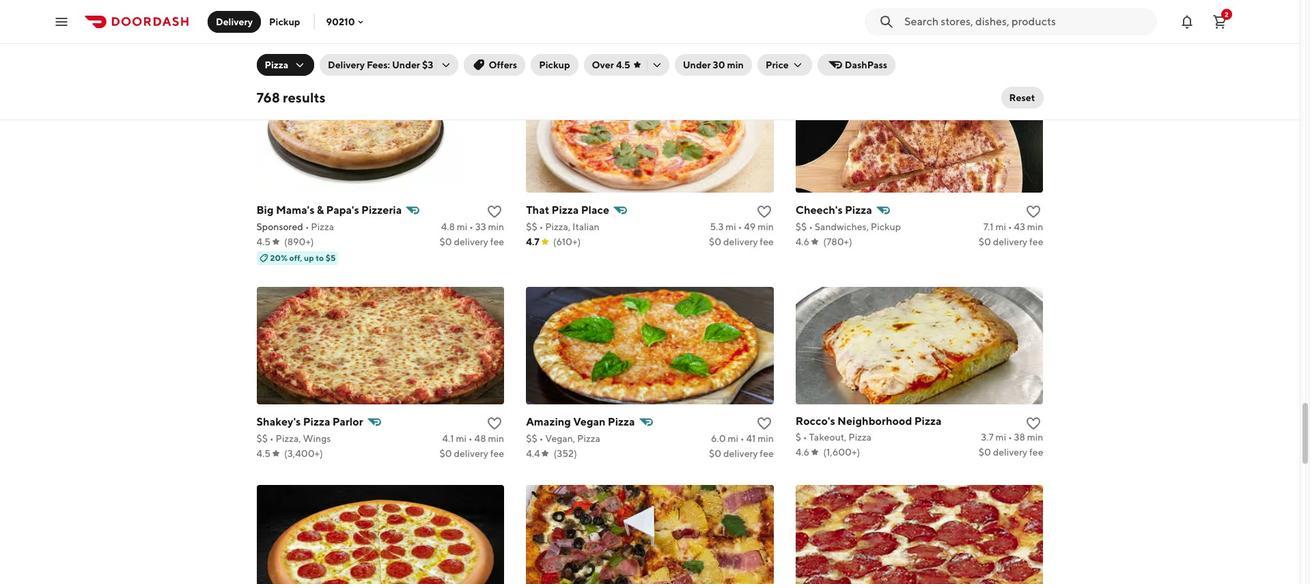 Task type: locate. For each thing, give the bounding box(es) containing it.
0 vertical spatial 4.5
[[616, 59, 630, 70]]

0 horizontal spatial up
[[304, 253, 314, 263]]

• left 38
[[1009, 432, 1013, 443]]

pizza right calzones,
[[314, 9, 337, 20]]

mi left 33
[[457, 221, 468, 232]]

to left the $5
[[316, 253, 324, 263]]

delivery for delivery
[[216, 16, 253, 27]]

0 vertical spatial pizza,
[[545, 221, 571, 232]]

rocco's
[[796, 415, 836, 428]]

pizza up 768
[[265, 59, 289, 70]]

$19
[[865, 41, 879, 51]]

$​0 for cheech's pizza
[[979, 236, 991, 247]]

4.5 right over
[[616, 59, 630, 70]]

0 vertical spatial to
[[856, 41, 864, 51]]

$​0 down 7.1
[[979, 236, 991, 247]]

0 horizontal spatial under
[[392, 59, 420, 70]]

• left 43
[[1009, 221, 1013, 232]]

off, down (890+)
[[289, 253, 302, 263]]

fee
[[1030, 24, 1044, 35], [490, 236, 504, 247], [760, 236, 774, 247], [1030, 236, 1044, 247], [1030, 447, 1044, 458], [490, 448, 504, 459], [760, 448, 774, 459]]

fee for that pizza place
[[760, 236, 774, 247]]

pizza, down shakey's
[[276, 433, 301, 444]]

1 under from the left
[[392, 59, 420, 70]]

5.3
[[710, 221, 724, 232]]

2 under from the left
[[683, 59, 711, 70]]

4.7
[[526, 236, 540, 247]]

4.6 left 45
[[980, 9, 994, 20]]

0 horizontal spatial 4.8
[[257, 24, 271, 35]]

1 click to add this store to your saved list image from the top
[[1026, 203, 1042, 220]]

off,
[[829, 41, 842, 51], [289, 253, 302, 263]]

fee for shakey's pizza parlor
[[490, 448, 504, 459]]

4.5 inside 'button'
[[616, 59, 630, 70]]

fee down 6.0 mi • 41 min
[[760, 448, 774, 459]]

4.6 for $ • takeout, pizza
[[796, 447, 810, 458]]

1 vertical spatial 4.5
[[257, 236, 271, 247]]

0 horizontal spatial $
[[257, 9, 262, 20]]

0 vertical spatial click to add this store to your saved list image
[[1026, 203, 1042, 220]]

$​0 delivery fee down 6.0 mi • 41 min
[[709, 448, 774, 459]]

fees:
[[367, 59, 390, 70]]

$$
[[526, 221, 538, 232], [796, 221, 807, 232], [257, 433, 268, 444], [526, 433, 538, 444]]

1 horizontal spatial to
[[856, 41, 864, 51]]

$​0 delivery fee down 3.7 mi • 38 min
[[979, 447, 1044, 458]]

fee for cheech's pizza
[[1030, 236, 1044, 247]]

delivery down 4.1 mi • 48 min
[[454, 448, 489, 459]]

delivery down 7.1 mi • 43 min
[[993, 236, 1028, 247]]

4.6 down takeout,
[[796, 447, 810, 458]]

• left 33
[[470, 221, 474, 232]]

that pizza place
[[526, 203, 610, 216]]

offers button
[[464, 54, 526, 76]]

delivery left calzones,
[[216, 16, 253, 27]]

pizza, up (610+)
[[545, 221, 571, 232]]

1 vertical spatial pizza,
[[276, 433, 301, 444]]

0 vertical spatial off,
[[829, 41, 842, 51]]

1 horizontal spatial delivery
[[328, 59, 365, 70]]

• down cheech's
[[809, 221, 813, 232]]

mi right 4.1
[[456, 433, 467, 444]]

min right '48'
[[488, 433, 504, 444]]

delivery down 5.3 mi • 49 min
[[724, 236, 758, 247]]

min for 7.1 mi • 43 min
[[1028, 221, 1044, 232]]

min for 5.3 mi • 49 min
[[758, 221, 774, 232]]

(890+)
[[284, 236, 314, 247]]

1 vertical spatial off,
[[289, 253, 302, 263]]

fee down 4.1 mi • 48 min
[[490, 448, 504, 459]]

mi right 7.1
[[996, 221, 1007, 232]]

1 vertical spatial pickup button
[[531, 54, 579, 76]]

1 vertical spatial click to add this store to your saved list image
[[1026, 415, 1042, 432]]

5.3 mi • 49 min
[[710, 221, 774, 232]]

$​0 down 4.1
[[440, 448, 452, 459]]

$​0 down 4.6 mi • 45 min
[[979, 24, 991, 35]]

1 vertical spatial $
[[796, 432, 802, 443]]

4.6
[[980, 9, 994, 20], [796, 236, 810, 247], [796, 447, 810, 458]]

dashpass
[[845, 59, 888, 70]]

pickup button
[[261, 11, 308, 32], [531, 54, 579, 76]]

pickup button up "pizza" button in the left top of the page
[[261, 11, 308, 32]]

4.6 for $$ • sandwiches, pickup
[[796, 236, 810, 247]]

2 vertical spatial 4.6
[[796, 447, 810, 458]]

sandwiches,
[[815, 221, 869, 232]]

1 vertical spatial up
[[304, 253, 314, 263]]

under left 30
[[683, 59, 711, 70]]

$​0 down 5.3
[[709, 236, 722, 247]]

4.1
[[442, 433, 454, 444]]

to left $19
[[856, 41, 864, 51]]

• left calzones,
[[264, 9, 268, 20]]

1 vertical spatial 4.6
[[796, 236, 810, 247]]

1 horizontal spatial under
[[683, 59, 711, 70]]

click to add this store to your saved list image up 4.1 mi • 48 min
[[487, 415, 503, 432]]

pizza down rocco's neighborhood pizza at the bottom
[[849, 432, 872, 443]]

$ left calzones,
[[257, 9, 262, 20]]

under left the $3 on the left
[[392, 59, 420, 70]]

delivery inside button
[[216, 16, 253, 27]]

•
[[264, 9, 268, 20], [845, 9, 849, 20], [1008, 9, 1012, 20], [305, 221, 309, 232], [470, 221, 474, 232], [540, 221, 544, 232], [738, 221, 742, 232], [809, 221, 813, 232], [1009, 221, 1013, 232], [804, 432, 808, 443], [1009, 432, 1013, 443], [270, 433, 274, 444], [469, 433, 473, 444], [540, 433, 544, 444], [741, 433, 745, 444]]

4.5
[[616, 59, 630, 70], [257, 236, 271, 247], [257, 448, 271, 459]]

off, right 50%
[[829, 41, 842, 51]]

mi for cheech's pizza
[[996, 221, 1007, 232]]

1 horizontal spatial 4.8
[[441, 221, 455, 232]]

$$ for shakey's
[[257, 433, 268, 444]]

mi right 6.0
[[728, 433, 739, 444]]

click to add this store to your saved list image for 43
[[1026, 203, 1042, 220]]

4.5 for shakey's pizza parlor
[[257, 448, 271, 459]]

• left '48'
[[469, 433, 473, 444]]

$​0 delivery fee down 4.8 mi • 33 min
[[440, 236, 504, 247]]

1 vertical spatial delivery
[[328, 59, 365, 70]]

fee for amazing vegan pizza
[[760, 448, 774, 459]]

delivery for that pizza place
[[724, 236, 758, 247]]

mi right 5.3
[[726, 221, 737, 232]]

pickup up "pizza" button in the left top of the page
[[269, 16, 300, 27]]

4.5 down '$$ • pizza, wings'
[[257, 448, 271, 459]]

$​0 for big mama's & papa's pizzeria
[[440, 236, 452, 247]]

fee for big mama's & papa's pizzeria
[[490, 236, 504, 247]]

pizza right vegan
[[608, 415, 635, 428]]

1 horizontal spatial $
[[796, 432, 802, 443]]

click to add this store to your saved list image up 6.0 mi • 41 min
[[756, 415, 773, 432]]

$​0 delivery fee
[[979, 24, 1044, 35], [440, 236, 504, 247], [709, 236, 774, 247], [979, 236, 1044, 247], [979, 447, 1044, 458], [440, 448, 504, 459], [709, 448, 774, 459]]

4.6 mi • 45 min
[[980, 9, 1044, 20]]

delivery
[[993, 24, 1028, 35], [454, 236, 489, 247], [724, 236, 758, 247], [993, 236, 1028, 247], [993, 447, 1028, 458], [454, 448, 489, 459], [724, 448, 758, 459]]

1 horizontal spatial off,
[[829, 41, 842, 51]]

delivery down 6.0 mi • 41 min
[[724, 448, 758, 459]]

0 vertical spatial $
[[257, 9, 262, 20]]

50%
[[810, 41, 827, 51]]

4.1 mi • 48 min
[[442, 433, 504, 444]]

0 vertical spatial 4.6
[[980, 9, 994, 20]]

min right 41
[[758, 433, 774, 444]]

open menu image
[[53, 13, 70, 30]]

$​0 down 6.0
[[709, 448, 722, 459]]

min right 33
[[488, 221, 504, 232]]

under inside button
[[683, 59, 711, 70]]

delivery for big mama's & papa's pizzeria
[[454, 236, 489, 247]]

$​0 delivery fee down 5.3 mi • 49 min
[[709, 236, 774, 247]]

0 horizontal spatial to
[[316, 253, 324, 263]]

min
[[1028, 9, 1044, 20], [727, 59, 744, 70], [488, 221, 504, 232], [758, 221, 774, 232], [1028, 221, 1044, 232], [1028, 432, 1044, 443], [488, 433, 504, 444], [758, 433, 774, 444]]

pizza down vegan
[[577, 433, 601, 444]]

3 items, open order cart image
[[1212, 13, 1229, 30]]

$​0 down 3.7
[[979, 447, 991, 458]]

to
[[856, 41, 864, 51], [316, 253, 324, 263]]

calzones,
[[270, 9, 312, 20]]

$​0 delivery fee down 4.1 mi • 48 min
[[440, 448, 504, 459]]

mi right 3.7
[[996, 432, 1007, 443]]

3.7 mi • 38 min
[[981, 432, 1044, 443]]

0 horizontal spatial pickup
[[269, 16, 300, 27]]

1 vertical spatial 4.8
[[441, 221, 455, 232]]

0 horizontal spatial pizza,
[[276, 433, 301, 444]]

0 vertical spatial pickup
[[269, 16, 300, 27]]

4.5 down 'sponsored'
[[257, 236, 271, 247]]

(352)
[[554, 448, 577, 459]]

$$ up '4.7'
[[526, 221, 538, 232]]

notification bell image
[[1179, 13, 1196, 30]]

1 horizontal spatial pickup
[[539, 59, 570, 70]]

reset
[[1010, 92, 1036, 103]]

that
[[526, 203, 550, 216]]

$
[[257, 9, 262, 20], [796, 432, 802, 443]]

up up dashpass button
[[844, 41, 854, 51]]

$​0 delivery fee down 7.1 mi • 43 min
[[979, 236, 1044, 247]]

$$ for amazing
[[526, 433, 538, 444]]

4.6 left (780+)
[[796, 236, 810, 247]]

0 horizontal spatial pickup button
[[261, 11, 308, 32]]

2 horizontal spatial pickup
[[871, 221, 901, 232]]

pickup left over
[[539, 59, 570, 70]]

mama's
[[276, 203, 315, 216]]

• up (890+)
[[305, 221, 309, 232]]

delivery down 4.6 mi • 45 min
[[993, 24, 1028, 35]]

4.5 for big mama's & papa's pizzeria
[[257, 236, 271, 247]]

6.0 mi • 41 min
[[711, 433, 774, 444]]

mi for shakey's pizza parlor
[[456, 433, 467, 444]]

7.1
[[984, 221, 994, 232]]

pizza up $$ • pizza, italian
[[552, 203, 579, 216]]

pizza button
[[257, 54, 314, 76]]

min right 43
[[1028, 221, 1044, 232]]

1 vertical spatial pickup
[[539, 59, 570, 70]]

amazing
[[526, 415, 571, 428]]

768 results
[[257, 90, 326, 105]]

$ for $ • calzones, pizza
[[257, 9, 262, 20]]

sponsored
[[257, 221, 303, 232]]

• left 45
[[1008, 9, 1012, 20]]

click to add this store to your saved list image up 4.8 mi • 33 min
[[487, 203, 503, 220]]

$​0 down 4.8 mi • 33 min
[[440, 236, 452, 247]]

4.8
[[257, 24, 271, 35], [441, 221, 455, 232]]

$​0 delivery fee for shakey's pizza parlor
[[440, 448, 504, 459]]

0 horizontal spatial delivery
[[216, 16, 253, 27]]

delivery
[[216, 16, 253, 27], [328, 59, 365, 70]]

big mama's & papa's pizzeria
[[257, 203, 402, 216]]

0 vertical spatial up
[[844, 41, 854, 51]]

pickup right sandwiches,
[[871, 221, 901, 232]]

click to add this store to your saved list image
[[1026, 203, 1042, 220], [1026, 415, 1042, 432]]

0 horizontal spatial off,
[[289, 253, 302, 263]]

up for $19
[[844, 41, 854, 51]]

min right 45
[[1028, 9, 1044, 20]]

0 vertical spatial 4.8
[[257, 24, 271, 35]]

(1,600+)
[[824, 447, 860, 458]]

$ down rocco's on the right bottom of the page
[[796, 432, 802, 443]]

min for 4.6 mi • 45 min
[[1028, 9, 1044, 20]]

2 vertical spatial 4.5
[[257, 448, 271, 459]]

$ • takeout, pizza
[[796, 432, 872, 443]]

to for $19
[[856, 41, 864, 51]]

0 vertical spatial delivery
[[216, 16, 253, 27]]

1 horizontal spatial pizza,
[[545, 221, 571, 232]]

off, for 50%
[[829, 41, 842, 51]]

6.0
[[711, 433, 726, 444]]

fee down 4.8 mi • 33 min
[[490, 236, 504, 247]]

under
[[392, 59, 420, 70], [683, 59, 711, 70]]

click to add this store to your saved list image up 5.3 mi • 49 min
[[756, 203, 773, 220]]

mi
[[995, 9, 1006, 20], [457, 221, 468, 232], [726, 221, 737, 232], [996, 221, 1007, 232], [996, 432, 1007, 443], [456, 433, 467, 444], [728, 433, 739, 444]]

delivery left fees:
[[328, 59, 365, 70]]

0 vertical spatial pickup button
[[261, 11, 308, 32]]

min for 3.7 mi • 38 min
[[1028, 432, 1044, 443]]

min right 38
[[1028, 432, 1044, 443]]

2 click to add this store to your saved list image from the top
[[1026, 415, 1042, 432]]

$$ up "4.4" on the bottom of the page
[[526, 433, 538, 444]]

1 horizontal spatial up
[[844, 41, 854, 51]]

click to add this store to your saved list image up 7.1 mi • 43 min
[[1026, 203, 1042, 220]]

delivery down 4.8 mi • 33 min
[[454, 236, 489, 247]]

off, for 20%
[[289, 253, 302, 263]]

20%
[[270, 253, 288, 263]]

click to add this store to your saved list image
[[487, 203, 503, 220], [756, 203, 773, 220], [487, 415, 503, 432], [756, 415, 773, 432]]

41
[[747, 433, 756, 444]]

sponsored • pizza
[[257, 221, 334, 232]]

1 vertical spatial to
[[316, 253, 324, 263]]

amazing vegan pizza
[[526, 415, 635, 428]]

vegan,
[[545, 433, 576, 444]]

min right the 49
[[758, 221, 774, 232]]

$$ down cheech's
[[796, 221, 807, 232]]

• dessert
[[843, 9, 884, 20]]

cheech's
[[796, 203, 843, 216]]

up down (890+)
[[304, 253, 314, 263]]

delivery fees: under $3
[[328, 59, 434, 70]]

delivery for delivery fees: under $3
[[328, 59, 365, 70]]

up
[[844, 41, 854, 51], [304, 253, 314, 263]]

click to add this store to your saved list image right 38
[[1026, 415, 1042, 432]]

fee down 5.3 mi • 49 min
[[760, 236, 774, 247]]

pickup button left over
[[531, 54, 579, 76]]

pizza
[[314, 9, 337, 20], [265, 59, 289, 70], [552, 203, 579, 216], [845, 203, 873, 216], [311, 221, 334, 232], [915, 415, 942, 428], [303, 415, 330, 428], [608, 415, 635, 428], [849, 432, 872, 443], [577, 433, 601, 444]]

4.8 left 33
[[441, 221, 455, 232]]

$$ down shakey's
[[257, 433, 268, 444]]



Task type: vqa. For each thing, say whether or not it's contained in the screenshot.
mi corresponding to Cheech's Pizza
yes



Task type: describe. For each thing, give the bounding box(es) containing it.
&
[[317, 203, 324, 216]]

delivery down 3.7 mi • 38 min
[[993, 447, 1028, 458]]

wings
[[303, 433, 331, 444]]

4.8 for 4.8 mi • 33 min
[[441, 221, 455, 232]]

3.7
[[981, 432, 994, 443]]

$​0 delivery fee for cheech's pizza
[[979, 236, 1044, 247]]

(610+)
[[553, 236, 581, 247]]

4.4
[[526, 448, 540, 459]]

over 4.5
[[592, 59, 630, 70]]

mi left 45
[[995, 9, 1006, 20]]

mi for amazing vegan pizza
[[728, 433, 739, 444]]

vegan
[[573, 415, 606, 428]]

• down "that" at left
[[540, 221, 544, 232]]

$$ • sandwiches, pickup
[[796, 221, 901, 232]]

to for $5
[[316, 253, 324, 263]]

click to add this store to your saved list image for that pizza place
[[756, 203, 773, 220]]

papa's
[[326, 203, 359, 216]]

offers
[[489, 59, 517, 70]]

shakey's pizza parlor
[[257, 415, 363, 428]]

$ for $ • takeout, pizza
[[796, 432, 802, 443]]

reviews
[[908, 41, 940, 51]]

20% off, up to $5
[[270, 253, 336, 263]]

$​0 for that pizza place
[[709, 236, 722, 247]]

$$ • pizza, italian
[[526, 221, 600, 232]]

neighborhood
[[838, 415, 913, 428]]

pizza, for that
[[545, 221, 571, 232]]

rocco's neighborhood pizza
[[796, 415, 942, 428]]

(3,400+)
[[284, 448, 323, 459]]

• down rocco's on the right bottom of the page
[[804, 432, 808, 443]]

768
[[257, 90, 280, 105]]

parlor
[[333, 415, 363, 428]]

pizza inside button
[[265, 59, 289, 70]]

results
[[283, 90, 326, 105]]

4.8 for 4.8
[[257, 24, 271, 35]]

big
[[257, 203, 274, 216]]

italian
[[573, 221, 600, 232]]

dessert
[[851, 9, 884, 20]]

delivery for cheech's pizza
[[993, 236, 1028, 247]]

43
[[1014, 221, 1026, 232]]

$5
[[326, 253, 336, 263]]

90210 button
[[326, 16, 366, 27]]

• left 41
[[741, 433, 745, 444]]

rave
[[887, 41, 906, 51]]

$$ • vegan, pizza
[[526, 433, 601, 444]]

min for 4.1 mi • 48 min
[[488, 433, 504, 444]]

click to add this store to your saved list image for 38
[[1026, 415, 1042, 432]]

pizza right neighborhood
[[915, 415, 942, 428]]

shakey's
[[257, 415, 301, 428]]

reset button
[[1002, 87, 1044, 109]]

$ • calzones, pizza
[[257, 9, 337, 20]]

2
[[1225, 10, 1229, 18]]

Store search: begin typing to search for stores available on DoorDash text field
[[905, 14, 1149, 29]]

takeout,
[[809, 432, 847, 443]]

30
[[713, 59, 725, 70]]

• up "4.4" on the bottom of the page
[[540, 433, 544, 444]]

45
[[1014, 9, 1026, 20]]

click to add this store to your saved list image for amazing vegan pizza
[[756, 415, 773, 432]]

min inside button
[[727, 59, 744, 70]]

2 button
[[1207, 8, 1234, 35]]

fee down 3.7 mi • 38 min
[[1030, 447, 1044, 458]]

fee down 4.6 mi • 45 min
[[1030, 24, 1044, 35]]

min for 4.8 mi • 33 min
[[488, 221, 504, 232]]

$$ for cheech's
[[796, 221, 807, 232]]

place
[[581, 203, 610, 216]]

click to add this store to your saved list image for big mama's & papa's pizzeria
[[487, 203, 503, 220]]

pizza up wings
[[303, 415, 330, 428]]

$​0 for amazing vegan pizza
[[709, 448, 722, 459]]

under 30 min button
[[675, 54, 752, 76]]

pizza up $$ • sandwiches, pickup
[[845, 203, 873, 216]]

• down shakey's
[[270, 433, 274, 444]]

• left the 49
[[738, 221, 742, 232]]

$​0 for shakey's pizza parlor
[[440, 448, 452, 459]]

click to add this store to your saved list image for shakey's pizza parlor
[[487, 415, 503, 432]]

$3
[[422, 59, 434, 70]]

price button
[[758, 54, 812, 76]]

• left dessert
[[845, 9, 849, 20]]

90210
[[326, 16, 355, 27]]

2 vertical spatial pickup
[[871, 221, 901, 232]]

pizza down &
[[311, 221, 334, 232]]

dashpass button
[[818, 54, 896, 76]]

38
[[1015, 432, 1026, 443]]

(780+)
[[824, 236, 853, 247]]

$$ for that
[[526, 221, 538, 232]]

50% off, up to $19
[[810, 41, 879, 51]]

price
[[766, 59, 789, 70]]

min for 6.0 mi • 41 min
[[758, 433, 774, 444]]

delivery button
[[208, 11, 261, 32]]

49
[[744, 221, 756, 232]]

mi for big mama's & papa's pizzeria
[[457, 221, 468, 232]]

4.8 mi • 33 min
[[441, 221, 504, 232]]

48
[[475, 433, 486, 444]]

over
[[592, 59, 614, 70]]

rave reviews
[[887, 41, 940, 51]]

over 4.5 button
[[584, 54, 669, 76]]

$​0 delivery fee for amazing vegan pizza
[[709, 448, 774, 459]]

pizzeria
[[362, 203, 402, 216]]

$​0 delivery fee for big mama's & papa's pizzeria
[[440, 236, 504, 247]]

delivery for shakey's pizza parlor
[[454, 448, 489, 459]]

7.1 mi • 43 min
[[984, 221, 1044, 232]]

cheech's pizza
[[796, 203, 873, 216]]

$$ • pizza, wings
[[257, 433, 331, 444]]

$​0 delivery fee down 4.6 mi • 45 min
[[979, 24, 1044, 35]]

under 30 min
[[683, 59, 744, 70]]

up for $5
[[304, 253, 314, 263]]

pizza, for shakey's
[[276, 433, 301, 444]]

33
[[475, 221, 486, 232]]

(84)
[[284, 24, 302, 35]]

$​0 delivery fee for that pizza place
[[709, 236, 774, 247]]

delivery for amazing vegan pizza
[[724, 448, 758, 459]]

1 horizontal spatial pickup button
[[531, 54, 579, 76]]

mi for that pizza place
[[726, 221, 737, 232]]



